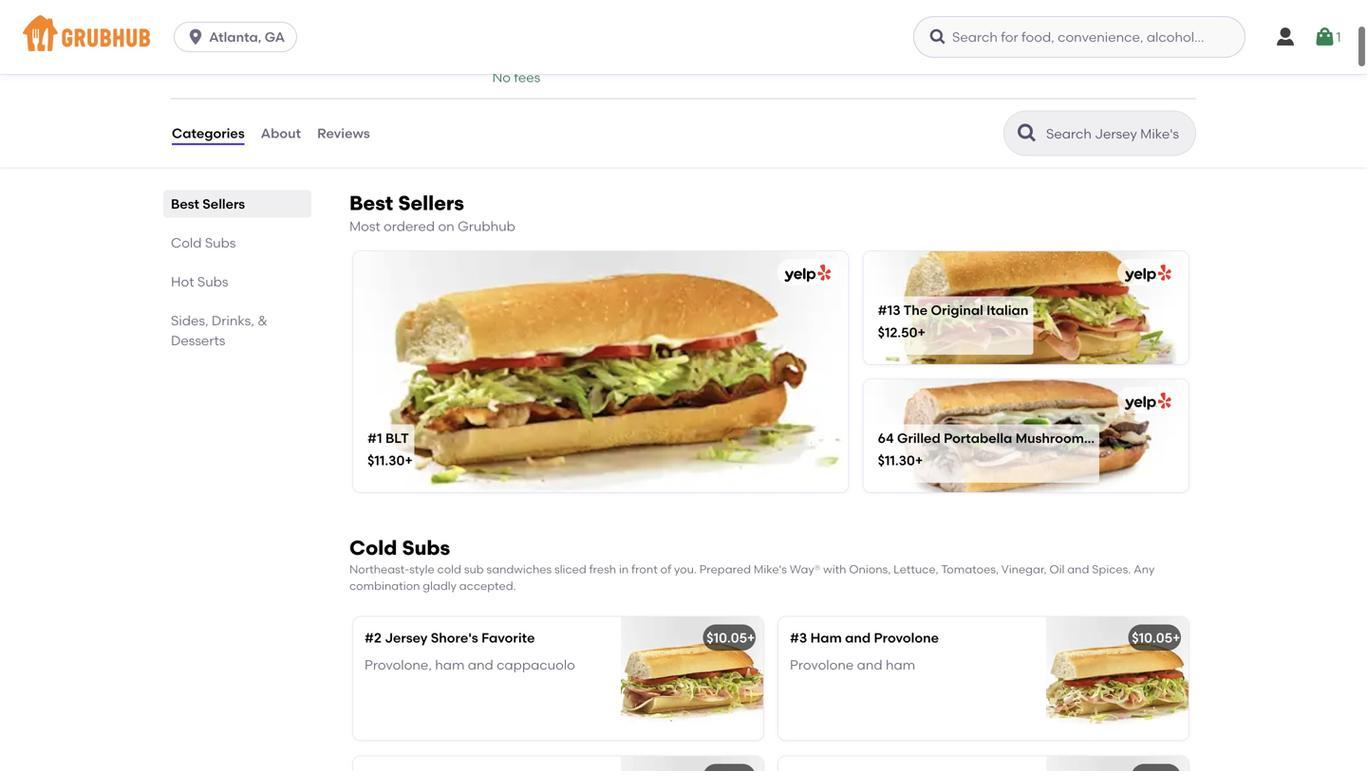 Task type: describe. For each thing, give the bounding box(es) containing it.
cold subs northeast-style cold sub sandwiches sliced fresh in front of you. prepared mike's way® with onions, lettuce, tomatoes, vinegar, oil and spices. any combination gladly accepted.
[[349, 536, 1155, 593]]

#14 the veggie image
[[621, 757, 763, 772]]

tomatoes,
[[941, 563, 999, 577]]

combination
[[349, 579, 420, 593]]

original
[[931, 302, 984, 318]]

northeast-
[[349, 563, 409, 577]]

favorite
[[481, 631, 535, 647]]

atlanta,
[[209, 29, 261, 45]]

Search Jersey Mike's search field
[[1044, 125, 1190, 143]]

provolone and ham
[[790, 657, 915, 674]]

2 ham from the left
[[886, 657, 915, 674]]

lettuce,
[[894, 563, 939, 577]]

and up provolone and ham
[[845, 631, 871, 647]]

#5 the super sub image
[[1046, 757, 1189, 772]]

prepared
[[700, 563, 751, 577]]

way®
[[790, 563, 821, 577]]

$10.05 + for provolone and ham
[[1132, 631, 1181, 647]]

sides, drinks, & desserts
[[171, 313, 268, 349]]

mike's
[[754, 563, 787, 577]]

1 button
[[1314, 20, 1341, 54]]

reviews button
[[316, 99, 371, 168]]

search icon image
[[1016, 122, 1039, 145]]

#3 ham and provolone image
[[1046, 618, 1189, 741]]

1 horizontal spatial provolone
[[874, 631, 939, 647]]

subs for hot subs
[[197, 274, 228, 290]]

and inside cold subs northeast-style cold sub sandwiches sliced fresh in front of you. prepared mike's way® with onions, lettuce, tomatoes, vinegar, oil and spices. any combination gladly accepted.
[[1068, 563, 1089, 577]]

0 horizontal spatial provolone
[[790, 657, 854, 674]]

shore's
[[431, 631, 478, 647]]

of
[[661, 563, 671, 577]]

any
[[1134, 563, 1155, 577]]

yelp image for $12.50
[[1121, 265, 1172, 283]]

jersey
[[385, 631, 428, 647]]

svg image
[[186, 28, 205, 47]]

style
[[409, 563, 435, 577]]

best for best sellers
[[171, 196, 199, 212]]

cold for cold subs
[[171, 235, 202, 251]]

mushroom...
[[1016, 430, 1095, 447]]

italian
[[987, 302, 1029, 318]]

best for best sellers most ordered on grubhub
[[349, 191, 393, 216]]

+ inside #13 the original italian $12.50 +
[[918, 325, 926, 341]]

+ inside #1 blt $11.30 +
[[405, 453, 413, 469]]

$12.50
[[878, 325, 918, 341]]

cold
[[437, 563, 461, 577]]

$10.05 + for provolone, ham and cappacuolo
[[707, 631, 755, 647]]

and down #3 ham and provolone
[[857, 657, 883, 674]]

grilled
[[897, 430, 941, 447]]

blt
[[385, 430, 409, 447]]

$10.05 for provolone and ham
[[1132, 631, 1173, 647]]

reviews
[[317, 125, 370, 141]]

#3
[[790, 631, 807, 647]]

#1 blt $11.30 +
[[367, 430, 413, 469]]

sellers for best sellers most ordered on grubhub
[[398, 191, 464, 216]]

1 ham from the left
[[435, 657, 465, 674]]

main navigation navigation
[[0, 0, 1367, 74]]

sides,
[[171, 313, 208, 329]]

sub
[[464, 563, 484, 577]]

no
[[492, 69, 511, 85]]

ordered
[[384, 218, 435, 235]]

cold for cold subs northeast-style cold sub sandwiches sliced fresh in front of you. prepared mike's way® with onions, lettuce, tomatoes, vinegar, oil and spices. any combination gladly accepted.
[[349, 536, 397, 561]]

#3 ham and provolone
[[790, 631, 939, 647]]

cappacuolo
[[497, 657, 575, 674]]

provolone, ham and cappacuolo
[[365, 657, 575, 674]]

hot subs
[[171, 274, 228, 290]]

1 horizontal spatial svg image
[[1274, 26, 1297, 48]]



Task type: vqa. For each thing, say whether or not it's contained in the screenshot.
Subs related to Cold Subs
yes



Task type: locate. For each thing, give the bounding box(es) containing it.
cold subs
[[171, 235, 236, 251]]

grubhub
[[458, 218, 515, 235]]

ga
[[265, 29, 285, 45]]

1 horizontal spatial ham
[[886, 657, 915, 674]]

+
[[918, 325, 926, 341], [405, 453, 413, 469], [915, 453, 923, 469], [747, 631, 755, 647], [1173, 631, 1181, 647]]

0 vertical spatial provolone
[[874, 631, 939, 647]]

0 vertical spatial cold
[[171, 235, 202, 251]]

most
[[349, 218, 380, 235]]

with
[[823, 563, 847, 577]]

cold up hot
[[171, 235, 202, 251]]

sellers
[[398, 191, 464, 216], [203, 196, 245, 212]]

about button
[[260, 99, 302, 168]]

2 $10.05 + from the left
[[1132, 631, 1181, 647]]

atlanta, ga button
[[174, 22, 305, 52]]

subs inside cold subs northeast-style cold sub sandwiches sliced fresh in front of you. prepared mike's way® with onions, lettuce, tomatoes, vinegar, oil and spices. any combination gladly accepted.
[[402, 536, 450, 561]]

$10.05 + down any
[[1132, 631, 1181, 647]]

2 $11.30 from the left
[[878, 453, 915, 469]]

best sellers
[[171, 196, 245, 212]]

1 $10.05 from the left
[[707, 631, 747, 647]]

categories
[[172, 125, 245, 141]]

$10.05 +
[[707, 631, 755, 647], [1132, 631, 1181, 647]]

desserts
[[171, 333, 225, 349]]

cold inside cold subs northeast-style cold sub sandwiches sliced fresh in front of you. prepared mike's way® with onions, lettuce, tomatoes, vinegar, oil and spices. any combination gladly accepted.
[[349, 536, 397, 561]]

spices.
[[1092, 563, 1131, 577]]

vinegar,
[[1002, 563, 1047, 577]]

best up cold subs
[[171, 196, 199, 212]]

and down "shore's" on the left
[[468, 657, 493, 674]]

Search for food, convenience, alcohol... search field
[[913, 16, 1246, 58]]

1 $11.30 from the left
[[367, 453, 405, 469]]

and right oil
[[1068, 563, 1089, 577]]

no fees
[[492, 69, 541, 85]]

$10.05 down 'prepared' at the right bottom
[[707, 631, 747, 647]]

the
[[904, 302, 928, 318]]

cold up northeast-
[[349, 536, 397, 561]]

&
[[258, 313, 268, 329]]

64 grilled portabella mushroom... $11.30 +
[[878, 430, 1095, 469]]

1 horizontal spatial $10.05 +
[[1132, 631, 1181, 647]]

1 $10.05 + from the left
[[707, 631, 755, 647]]

$10.05 down any
[[1132, 631, 1173, 647]]

hot
[[171, 274, 194, 290]]

best sellers most ordered on grubhub
[[349, 191, 515, 235]]

best inside best sellers most ordered on grubhub
[[349, 191, 393, 216]]

provolone
[[874, 631, 939, 647], [790, 657, 854, 674]]

$11.30
[[367, 453, 405, 469], [878, 453, 915, 469]]

0 vertical spatial subs
[[205, 235, 236, 251]]

yelp image for $11.30
[[1121, 393, 1172, 411]]

1
[[1336, 29, 1341, 45]]

best
[[349, 191, 393, 216], [171, 196, 199, 212]]

about
[[261, 125, 301, 141]]

1 vertical spatial cold
[[349, 536, 397, 561]]

#1
[[367, 430, 382, 447]]

sellers up on
[[398, 191, 464, 216]]

$11.30 inside 64 grilled portabella mushroom... $11.30 +
[[878, 453, 915, 469]]

0 horizontal spatial $10.05
[[707, 631, 747, 647]]

subs right hot
[[197, 274, 228, 290]]

1 vertical spatial provolone
[[790, 657, 854, 674]]

provolone,
[[365, 657, 432, 674]]

subs for cold subs northeast-style cold sub sandwiches sliced fresh in front of you. prepared mike's way® with onions, lettuce, tomatoes, vinegar, oil and spices. any combination gladly accepted.
[[402, 536, 450, 561]]

sandwiches
[[487, 563, 552, 577]]

#13 the original italian $12.50 +
[[878, 302, 1029, 341]]

subs down best sellers
[[205, 235, 236, 251]]

#2 jersey shore's favorite
[[365, 631, 535, 647]]

$11.30 down blt
[[367, 453, 405, 469]]

2 vertical spatial subs
[[402, 536, 450, 561]]

1 horizontal spatial best
[[349, 191, 393, 216]]

0 horizontal spatial svg image
[[929, 28, 948, 47]]

0 horizontal spatial $11.30
[[367, 453, 405, 469]]

#2 jersey shore's favorite image
[[621, 618, 763, 741]]

#2
[[365, 631, 382, 647]]

accepted.
[[459, 579, 516, 593]]

yelp image
[[781, 265, 831, 283], [1121, 265, 1172, 283], [1121, 393, 1172, 411]]

0 horizontal spatial best
[[171, 196, 199, 212]]

1 vertical spatial subs
[[197, 274, 228, 290]]

provolone up provolone and ham
[[874, 631, 939, 647]]

subs up the style
[[402, 536, 450, 561]]

and
[[1068, 563, 1089, 577], [845, 631, 871, 647], [468, 657, 493, 674], [857, 657, 883, 674]]

$10.05 + left #3
[[707, 631, 755, 647]]

ham down #2 jersey shore's favorite on the bottom left of page
[[435, 657, 465, 674]]

$11.30 inside #1 blt $11.30 +
[[367, 453, 405, 469]]

categories button
[[171, 99, 246, 168]]

oil
[[1050, 563, 1065, 577]]

sliced
[[555, 563, 587, 577]]

fresh
[[589, 563, 616, 577]]

sellers up cold subs
[[203, 196, 245, 212]]

2 $10.05 from the left
[[1132, 631, 1173, 647]]

in
[[619, 563, 629, 577]]

onions,
[[849, 563, 891, 577]]

on
[[438, 218, 455, 235]]

ham
[[811, 631, 842, 647]]

0 horizontal spatial sellers
[[203, 196, 245, 212]]

sellers inside best sellers most ordered on grubhub
[[398, 191, 464, 216]]

cold
[[171, 235, 202, 251], [349, 536, 397, 561]]

1 horizontal spatial cold
[[349, 536, 397, 561]]

portabella
[[944, 430, 1013, 447]]

drinks,
[[212, 313, 254, 329]]

1 horizontal spatial $11.30
[[878, 453, 915, 469]]

2 horizontal spatial svg image
[[1314, 26, 1336, 48]]

subs for cold subs
[[205, 235, 236, 251]]

subs
[[205, 235, 236, 251], [197, 274, 228, 290], [402, 536, 450, 561]]

1 horizontal spatial $10.05
[[1132, 631, 1173, 647]]

sellers for best sellers
[[203, 196, 245, 212]]

$10.05
[[707, 631, 747, 647], [1132, 631, 1173, 647]]

front
[[632, 563, 658, 577]]

0 horizontal spatial ham
[[435, 657, 465, 674]]

provolone down ham
[[790, 657, 854, 674]]

1 horizontal spatial sellers
[[398, 191, 464, 216]]

best up most
[[349, 191, 393, 216]]

ham
[[435, 657, 465, 674], [886, 657, 915, 674]]

atlanta, ga
[[209, 29, 285, 45]]

$10.05 for provolone, ham and cappacuolo
[[707, 631, 747, 647]]

0 horizontal spatial cold
[[171, 235, 202, 251]]

#13
[[878, 302, 901, 318]]

svg image inside 1 button
[[1314, 26, 1336, 48]]

64
[[878, 430, 894, 447]]

fees
[[514, 69, 541, 85]]

svg image
[[1274, 26, 1297, 48], [1314, 26, 1336, 48], [929, 28, 948, 47]]

+ inside 64 grilled portabella mushroom... $11.30 +
[[915, 453, 923, 469]]

gladly
[[423, 579, 457, 593]]

you.
[[674, 563, 697, 577]]

ham down #3 ham and provolone
[[886, 657, 915, 674]]

0 horizontal spatial $10.05 +
[[707, 631, 755, 647]]

$11.30 down 64
[[878, 453, 915, 469]]



